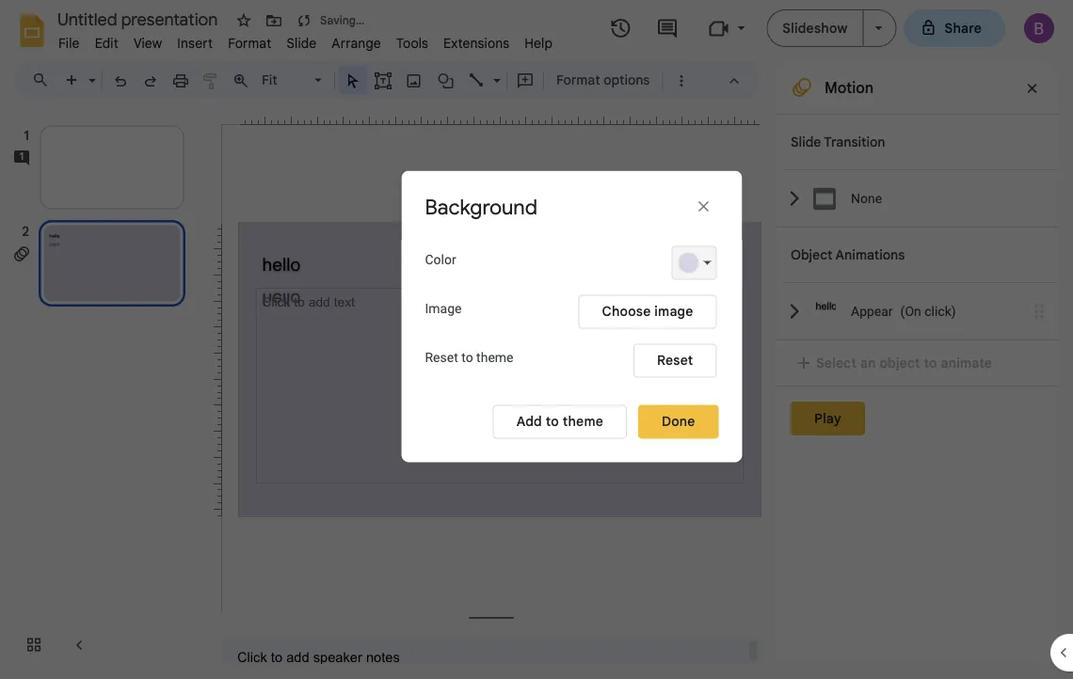 Task type: describe. For each thing, give the bounding box(es) containing it.
menu bar banner
[[0, 0, 1073, 680]]

choose image
[[602, 303, 693, 320]]

saving…
[[320, 14, 365, 28]]

play button
[[791, 402, 865, 436]]

image
[[425, 301, 462, 317]]

animations
[[836, 247, 905, 263]]

options
[[604, 72, 650, 88]]

choose
[[602, 303, 651, 320]]

Star checkbox
[[231, 8, 257, 34]]

format options button
[[548, 66, 659, 94]]

reset for reset to theme
[[425, 350, 458, 366]]

object animations
[[791, 247, 905, 263]]

Rename text field
[[51, 8, 229, 30]]

reset to theme
[[425, 350, 514, 366]]

add to theme
[[517, 414, 604, 430]]

choose image button
[[579, 295, 717, 329]]

select
[[816, 355, 857, 371]]

slide transition
[[791, 134, 885, 150]]

image
[[655, 303, 693, 320]]

main toolbar
[[56, 66, 696, 94]]

object
[[880, 355, 921, 371]]

to inside "select an object to animate" button
[[924, 355, 937, 371]]

menu bar inside menu bar banner
[[51, 24, 560, 56]]

color
[[425, 252, 456, 268]]



Task type: vqa. For each thing, say whether or not it's contained in the screenshot.
theme corresponding to Reset to theme
yes



Task type: locate. For each thing, give the bounding box(es) containing it.
motion
[[825, 78, 874, 97]]

reset down image
[[657, 352, 693, 369]]

saving… button
[[291, 8, 369, 34]]

done button
[[638, 405, 719, 439]]

reset inside button
[[657, 352, 693, 369]]

Menus field
[[24, 67, 65, 93]]

menu bar
[[51, 24, 560, 56]]

to inside add to theme button
[[546, 414, 559, 430]]

play
[[814, 410, 842, 427]]

to
[[462, 350, 473, 366], [924, 355, 937, 371], [546, 414, 559, 430]]

add to theme button
[[493, 405, 627, 439]]

navigation
[[0, 106, 207, 680]]

transition
[[824, 134, 885, 150]]

object animations tab list
[[776, 227, 1058, 340]]

reset button
[[634, 344, 717, 378]]

1 horizontal spatial reset
[[657, 352, 693, 369]]

to for reset to theme
[[462, 350, 473, 366]]

slide
[[791, 134, 821, 150]]

object
[[791, 247, 833, 263]]

add
[[517, 414, 542, 430]]

theme
[[476, 350, 514, 366], [563, 414, 604, 430]]

to for add to theme
[[546, 414, 559, 430]]

1 vertical spatial theme
[[563, 414, 604, 430]]

to right object
[[924, 355, 937, 371]]

share. private to only me. image
[[920, 19, 937, 36]]

an
[[860, 355, 876, 371]]

background
[[425, 194, 538, 221]]

format
[[556, 72, 600, 88]]

format options
[[556, 72, 650, 88]]

background application
[[0, 0, 1073, 680]]

0 vertical spatial theme
[[476, 350, 514, 366]]

animate
[[941, 355, 992, 371]]

navigation inside background application
[[0, 106, 207, 680]]

reset
[[425, 350, 458, 366], [657, 352, 693, 369]]

theme inside button
[[563, 414, 604, 430]]

0 horizontal spatial to
[[462, 350, 473, 366]]

0 horizontal spatial theme
[[476, 350, 514, 366]]

motion section
[[776, 61, 1058, 665]]

to right add
[[546, 414, 559, 430]]

theme for add to theme
[[563, 414, 604, 430]]

to down 'image'
[[462, 350, 473, 366]]

background dialog
[[402, 171, 742, 463]]

background heading
[[425, 194, 613, 221]]

reset down 'image'
[[425, 350, 458, 366]]

select an object to animate button
[[791, 352, 1005, 375]]

done
[[662, 414, 695, 430]]

1 horizontal spatial to
[[546, 414, 559, 430]]

1 horizontal spatial theme
[[563, 414, 604, 430]]

select an object to animate
[[816, 355, 992, 371]]

0 horizontal spatial reset
[[425, 350, 458, 366]]

theme for reset to theme
[[476, 350, 514, 366]]

2 horizontal spatial to
[[924, 355, 937, 371]]

reset for reset
[[657, 352, 693, 369]]



